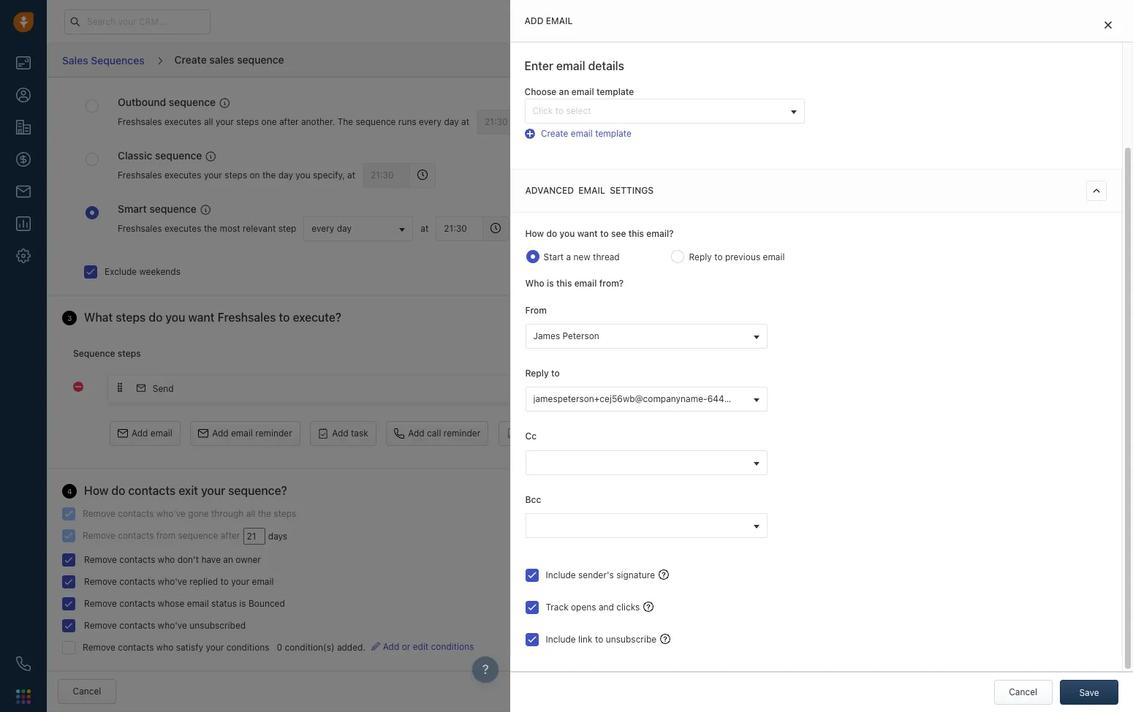 Task type: locate. For each thing, give the bounding box(es) containing it.
0 vertical spatial who
[[158, 554, 175, 565]]

day right on
[[278, 170, 293, 181]]

freshsales down classic
[[118, 170, 162, 181]]

sequence?
[[228, 484, 287, 497]]

sales up nurture
[[886, 118, 907, 129]]

a inside a sales sequence is a series of steps you can set up to nurture contacts in the crm. a step can be an email, task, call reminder, email reminder, or sms. once your steps are lined up, the crm executes them automatically for you.
[[961, 118, 966, 129]]

to left 'execute?'
[[279, 311, 290, 324]]

is inside enter email details dialog
[[547, 278, 554, 289]]

in
[[948, 131, 956, 142]]

be
[[1045, 131, 1055, 142]]

this down start
[[557, 278, 572, 289]]

freshworks switcher image
[[16, 690, 31, 704]]

0 horizontal spatial reminder
[[255, 428, 292, 439]]

you inside enter email details dialog
[[560, 228, 575, 239]]

to down james
[[552, 368, 560, 379]]

how up start
[[526, 228, 544, 239]]

contacts down remove contacts from sequence after on the bottom of the page
[[119, 554, 155, 565]]

who've down 'whose'
[[158, 620, 187, 631]]

2 vertical spatial day
[[337, 223, 352, 234]]

0 horizontal spatial every
[[312, 223, 335, 234]]

automatically
[[1032, 156, 1087, 167]]

1 vertical spatial create
[[541, 128, 569, 139]]

1 horizontal spatial or
[[1001, 143, 1010, 154]]

smart
[[118, 202, 147, 215]]

0 vertical spatial after
[[279, 116, 299, 127]]

reminder, up up,
[[894, 143, 933, 154]]

1 vertical spatial at
[[347, 170, 356, 181]]

do for contacts
[[111, 484, 125, 497]]

who for don't
[[158, 554, 175, 565]]

2 vertical spatial who've
[[158, 620, 187, 631]]

a
[[877, 118, 883, 129], [999, 131, 1005, 142]]

execute?
[[293, 311, 342, 324]]

1 include from the top
[[546, 570, 576, 581]]

a up nurture
[[877, 118, 883, 129]]

you inside a sales sequence is a series of steps you can set up to nurture contacts in the crm. a step can be an email, task, call reminder, email reminder, or sms. once your steps are lined up, the crm executes them automatically for you.
[[1032, 118, 1047, 129]]

0 horizontal spatial reminder,
[[894, 143, 933, 154]]

0 vertical spatial a
[[877, 118, 883, 129]]

add email reminder button
[[190, 421, 300, 446]]

most
[[220, 223, 240, 234]]

your right exit
[[201, 484, 225, 497]]

0 vertical spatial add email
[[525, 15, 573, 26]]

this right see
[[629, 228, 644, 239]]

runs
[[398, 116, 417, 127]]

sequence right the
[[356, 116, 396, 127]]

remove for remove contacts who satisfy your conditions
[[83, 642, 116, 653]]

executes for classic sequence
[[164, 170, 202, 181]]

your up automatically
[[1060, 143, 1079, 154]]

freshsales for smart
[[118, 223, 162, 234]]

call inside button
[[427, 428, 441, 439]]

0 vertical spatial step
[[1007, 131, 1025, 142]]

to right click
[[556, 105, 564, 116]]

how for how do contacts exit your sequence?
[[84, 484, 108, 497]]

1 horizontal spatial create
[[541, 128, 569, 139]]

email?
[[647, 228, 674, 239]]

1 horizontal spatial step
[[1007, 131, 1025, 142]]

0 horizontal spatial create
[[175, 53, 207, 66]]

all
[[204, 116, 213, 127], [246, 508, 255, 519]]

1 vertical spatial this
[[557, 278, 572, 289]]

is right who
[[547, 278, 554, 289]]

at right runs
[[462, 116, 470, 127]]

0 horizontal spatial sales
[[209, 53, 234, 66]]

create up outbound sequence at left top
[[175, 53, 207, 66]]

0 horizontal spatial at
[[347, 170, 356, 181]]

every day button
[[304, 216, 414, 241]]

email right previous
[[763, 251, 785, 262]]

0 vertical spatial reply
[[689, 251, 712, 262]]

is right status
[[239, 598, 246, 609]]

daily
[[892, 206, 912, 217]]

create down click to select
[[541, 128, 569, 139]]

your inside a sales sequence is a series of steps you can set up to nurture contacts in the crm. a step can be an email, task, call reminder, email reminder, or sms. once your steps are lined up, the crm executes them automatically for you.
[[1060, 143, 1079, 154]]

2 reminder from the left
[[444, 428, 481, 439]]

1 horizontal spatial a
[[961, 118, 966, 129]]

1 horizontal spatial add email
[[525, 15, 573, 26]]

have
[[201, 554, 221, 565]]

0 vertical spatial create
[[175, 53, 207, 66]]

add inside button
[[520, 428, 537, 439]]

sequence
[[73, 348, 115, 359]]

2 vertical spatial do
[[111, 484, 125, 497]]

cancel button right freshworks switcher icon
[[58, 679, 116, 704]]

conditions right edit
[[431, 641, 474, 652]]

1 vertical spatial is
[[547, 278, 554, 289]]

1 horizontal spatial this
[[629, 228, 644, 239]]

template down the details
[[597, 87, 634, 98]]

who've
[[156, 508, 186, 519], [158, 576, 187, 587], [158, 620, 187, 631]]

sales for a
[[886, 118, 907, 129]]

1 horizontal spatial cancel button
[[994, 680, 1053, 705]]

0 vertical spatial template
[[597, 87, 634, 98]]

click to select
[[533, 105, 591, 116]]

reminder left cc
[[444, 428, 481, 439]]

email down send
[[151, 428, 172, 439]]

1 vertical spatial who've
[[158, 576, 187, 587]]

at
[[462, 116, 470, 127], [347, 170, 356, 181], [421, 223, 429, 234]]

add email down send
[[132, 428, 172, 439]]

0 vertical spatial at
[[462, 116, 470, 127]]

2 horizontal spatial do
[[547, 228, 557, 239]]

0 vertical spatial call
[[877, 143, 892, 154]]

steps right what
[[116, 311, 146, 324]]

conditions
[[431, 641, 474, 652], [227, 642, 270, 653]]

steps up for
[[1081, 143, 1104, 154]]

1 horizontal spatial at
[[421, 223, 429, 234]]

email down select
[[571, 128, 593, 139]]

jamespeterson+cej56wb@companyname-
[[534, 394, 708, 405]]

can
[[1049, 118, 1064, 129], [1028, 131, 1043, 142]]

is inside a sales sequence is a series of steps you can set up to nurture contacts in the crm. a step can be an email, task, call reminder, email reminder, or sms. once your steps are lined up, the crm executes them automatically for you.
[[952, 118, 959, 129]]

who down the 'remove contacts who've unsubscribed'
[[156, 642, 174, 653]]

to right replied
[[221, 576, 229, 587]]

Search your CRM... text field
[[64, 9, 211, 34]]

2 horizontal spatial day
[[444, 116, 459, 127]]

call inside a sales sequence is a series of steps you can set up to nurture contacts in the crm. a step can be an email, task, call reminder, email reminder, or sms. once your steps are lined up, the crm executes them automatically for you.
[[877, 143, 892, 154]]

1 vertical spatial do
[[149, 311, 163, 324]]

my
[[877, 206, 890, 217]]

sales up <span class=" ">sales reps can use this for traditional drip campaigns e.g. reengaging with cold prospects</span> image
[[209, 53, 234, 66]]

contacts up the "remove contacts who satisfy your conditions"
[[119, 620, 155, 631]]

an up click to select
[[559, 87, 569, 98]]

all up <span class=" ">sales reps can use this for weekly check-ins with leads and to run renewal campaigns e.g. renewing a contract</span> image on the left of page
[[204, 116, 213, 127]]

cancel button left save
[[994, 680, 1053, 705]]

1 vertical spatial sales
[[886, 118, 907, 129]]

email down 'in'
[[935, 143, 957, 154]]

executes down outbound sequence at left top
[[164, 116, 202, 127]]

how do contacts exit your sequence?
[[84, 484, 287, 497]]

or left edit
[[402, 641, 411, 652]]

1 horizontal spatial is
[[547, 278, 554, 289]]

include
[[546, 570, 576, 581], [546, 634, 576, 645]]

set
[[1066, 118, 1079, 129]]

do inside enter email details dialog
[[547, 228, 557, 239]]

1 horizontal spatial reminder,
[[960, 143, 999, 154]]

1 vertical spatial an
[[1058, 131, 1068, 142]]

(gmt+00:00)
[[517, 223, 573, 234]]

contacts for remove contacts who've replied to your email
[[119, 576, 155, 587]]

0 horizontal spatial a
[[877, 118, 883, 129]]

opens
[[571, 602, 597, 613]]

an
[[559, 87, 569, 98], [1058, 131, 1068, 142], [223, 554, 233, 565]]

a left series
[[961, 118, 966, 129]]

create
[[175, 53, 207, 66], [541, 128, 569, 139]]

how do you want to see this email?
[[526, 228, 674, 239]]

add inside enter email details dialog
[[525, 15, 544, 26]]

freshsales down smart
[[118, 223, 162, 234]]

0 vertical spatial want
[[578, 228, 598, 239]]

how for how do you want to see this email?
[[526, 228, 544, 239]]

contacts up remove contacts from sequence after on the bottom of the page
[[118, 508, 154, 519]]

another.
[[301, 116, 335, 127]]

your down unsubscribed on the bottom of the page
[[206, 642, 224, 653]]

a left new
[[567, 251, 571, 262]]

1 vertical spatial can
[[1028, 131, 1043, 142]]

who
[[158, 554, 175, 565], [156, 642, 174, 653]]

you
[[1032, 118, 1047, 129], [296, 170, 311, 181], [560, 228, 575, 239], [166, 311, 185, 324]]

do up start
[[547, 228, 557, 239]]

add email reminder
[[212, 428, 292, 439]]

after down through
[[221, 530, 240, 541]]

0 horizontal spatial call
[[427, 428, 441, 439]]

email right daily
[[914, 206, 936, 217]]

you up start
[[560, 228, 575, 239]]

0 vertical spatial can
[[1049, 118, 1064, 129]]

an right the be at the right top of page
[[1058, 131, 1068, 142]]

how right 4
[[84, 484, 108, 497]]

(gmt+00:00) utc link
[[517, 222, 593, 235]]

create for create email template
[[541, 128, 569, 139]]

0 vertical spatial this
[[629, 228, 644, 239]]

0 vertical spatial every
[[419, 116, 442, 127]]

0 horizontal spatial a
[[567, 251, 571, 262]]

create inside enter email details dialog
[[541, 128, 569, 139]]

the right 'in'
[[958, 131, 972, 142]]

1 horizontal spatial all
[[246, 508, 255, 519]]

1 horizontal spatial day
[[337, 223, 352, 234]]

every
[[419, 116, 442, 127], [312, 223, 335, 234]]

cancel left save
[[1009, 687, 1038, 698]]

1 vertical spatial template
[[595, 128, 632, 139]]

None text field
[[244, 528, 266, 545]]

who for satisfy
[[156, 642, 174, 653]]

executes for smart sequence
[[164, 223, 202, 234]]

add for add sms button
[[520, 428, 537, 439]]

unsubscribe
[[606, 634, 657, 645]]

sms
[[539, 428, 558, 439]]

is
[[952, 118, 959, 129], [547, 278, 554, 289], [239, 598, 246, 609]]

who've for unsubscribed
[[158, 620, 187, 631]]

0 vertical spatial include
[[546, 570, 576, 581]]

remove
[[83, 508, 116, 519], [83, 530, 116, 541], [84, 554, 117, 565], [84, 576, 117, 587], [84, 598, 117, 609], [84, 620, 117, 631], [83, 642, 116, 653]]

sales sequences
[[62, 54, 145, 66]]

cc
[[526, 431, 537, 442]]

include sender's signature
[[546, 570, 655, 581]]

cancel inside enter email details dialog
[[1009, 687, 1038, 698]]

0 vertical spatial who've
[[156, 508, 186, 519]]

or left sms.
[[1001, 143, 1010, 154]]

to inside a sales sequence is a series of steps you can set up to nurture contacts in the crm. a step can be an email, task, call reminder, email reminder, or sms. once your steps are lined up, the crm executes them automatically for you.
[[1095, 118, 1103, 129]]

0 vertical spatial or
[[1001, 143, 1010, 154]]

sequence left <span class=" ">sales reps can use this for weekly check-ins with leads and to run renewal campaigns e.g. renewing a contract</span> image on the left of page
[[155, 149, 202, 162]]

1 horizontal spatial reply
[[689, 251, 712, 262]]

1 horizontal spatial a
[[999, 131, 1005, 142]]

cancel
[[73, 686, 101, 697], [1009, 687, 1038, 698]]

cancel right freshworks switcher icon
[[73, 686, 101, 697]]

days
[[268, 531, 288, 542]]

owner
[[236, 554, 261, 565]]

1 vertical spatial every
[[312, 223, 335, 234]]

2 vertical spatial is
[[239, 598, 246, 609]]

step
[[1007, 131, 1025, 142], [278, 223, 296, 234]]

1 horizontal spatial cancel
[[1009, 687, 1038, 698]]

2 horizontal spatial is
[[952, 118, 959, 129]]

1 horizontal spatial want
[[578, 228, 598, 239]]

0 vertical spatial an
[[559, 87, 569, 98]]

contacts for remove contacts who satisfy your conditions
[[118, 642, 154, 653]]

whose
[[158, 598, 185, 609]]

executes down classic sequence
[[164, 170, 202, 181]]

james peterson button
[[526, 324, 768, 349]]

do for you
[[547, 228, 557, 239]]

remove contacts who've replied to your email
[[84, 576, 274, 587]]

1 horizontal spatial how
[[526, 228, 544, 239]]

steps
[[236, 116, 259, 127], [1007, 118, 1029, 129], [1081, 143, 1104, 154], [225, 170, 247, 181], [116, 311, 146, 324], [118, 348, 141, 359], [274, 508, 296, 519]]

0 horizontal spatial do
[[111, 484, 125, 497]]

conditions left 0
[[227, 642, 270, 653]]

an right have at the bottom
[[223, 554, 233, 565]]

every down specify,
[[312, 223, 335, 234]]

step inside a sales sequence is a series of steps you can set up to nurture contacts in the crm. a step can be an email, task, call reminder, email reminder, or sms. once your steps are lined up, the crm executes them automatically for you.
[[1007, 131, 1025, 142]]

0 horizontal spatial day
[[278, 170, 293, 181]]

reminder up sequence?
[[255, 428, 292, 439]]

1 horizontal spatial sales
[[886, 118, 907, 129]]

template down choose an email template
[[595, 128, 632, 139]]

choose an email template
[[525, 87, 634, 98]]

who've for replied
[[158, 576, 187, 587]]

2 reminder, from the left
[[960, 143, 999, 154]]

1 vertical spatial call
[[427, 428, 441, 439]]

add email button
[[110, 421, 180, 446]]

step up sms.
[[1007, 131, 1025, 142]]

include for include link to unsubscribe
[[546, 634, 576, 645]]

contacts inside a sales sequence is a series of steps you can set up to nurture contacts in the crm. a step can be an email, task, call reminder, email reminder, or sms. once your steps are lined up, the crm executes them automatically for you.
[[910, 131, 946, 142]]

sequence up 'in'
[[909, 118, 950, 129]]

1 horizontal spatial call
[[877, 143, 892, 154]]

contacts down the 'remove contacts who've unsubscribed'
[[118, 642, 154, 653]]

2 include from the top
[[546, 634, 576, 645]]

steps right sequence
[[118, 348, 141, 359]]

reminder for add email reminder
[[255, 428, 292, 439]]

a inside dialog
[[567, 251, 571, 262]]

0 horizontal spatial after
[[221, 530, 240, 541]]

0 horizontal spatial can
[[1028, 131, 1043, 142]]

1 horizontal spatial an
[[559, 87, 569, 98]]

utc
[[575, 223, 593, 234]]

create email template
[[541, 128, 632, 139]]

do right 4
[[111, 484, 125, 497]]

day down specify,
[[337, 223, 352, 234]]

0 vertical spatial is
[[952, 118, 959, 129]]

every right runs
[[419, 116, 442, 127]]

add call reminder
[[408, 428, 481, 439]]

include left link
[[546, 634, 576, 645]]

1 vertical spatial day
[[278, 170, 293, 181]]

0 vertical spatial a
[[961, 118, 966, 129]]

0 horizontal spatial want
[[188, 311, 215, 324]]

1 horizontal spatial reminder
[[444, 428, 481, 439]]

2 vertical spatial an
[[223, 554, 233, 565]]

classic sequence
[[118, 149, 202, 162]]

0 vertical spatial all
[[204, 116, 213, 127]]

0 horizontal spatial step
[[278, 223, 296, 234]]

email up bounced
[[252, 576, 274, 587]]

at right specify,
[[347, 170, 356, 181]]

1 reminder from the left
[[255, 428, 292, 439]]

the right on
[[263, 170, 276, 181]]

step right the relevant
[[278, 223, 296, 234]]

and
[[599, 602, 614, 613]]

contacts left from
[[118, 530, 154, 541]]

2 horizontal spatial at
[[462, 116, 470, 127]]

reminder, down crm.
[[960, 143, 999, 154]]

to right up
[[1095, 118, 1103, 129]]

unsubscribed
[[190, 620, 246, 631]]

can left the be at the right top of page
[[1028, 131, 1043, 142]]

0 vertical spatial do
[[547, 228, 557, 239]]

contacts for remove contacts who've unsubscribed
[[119, 620, 155, 631]]

you up the be at the right top of page
[[1032, 118, 1047, 129]]

your down <span class=" ">sales reps can use this for weekly check-ins with leads and to run renewal campaigns e.g. renewing a contract</span> image on the left of page
[[204, 170, 222, 181]]

jamespeterson+cej56wb@companyname-644625405275115567.freshworksmail.com
[[534, 394, 887, 405]]

contacts left 'whose'
[[119, 598, 155, 609]]

freshsales left 'execute?'
[[218, 311, 276, 324]]

remove contacts who satisfy your conditions
[[83, 642, 270, 653]]

start
[[544, 251, 564, 262]]

replied
[[190, 576, 218, 587]]

email up select
[[572, 87, 594, 98]]

relevant
[[243, 223, 276, 234]]

reminder for add call reminder
[[444, 428, 481, 439]]

an inside a sales sequence is a series of steps you can set up to nurture contacts in the crm. a step can be an email, task, call reminder, email reminder, or sms. once your steps are lined up, the crm executes them automatically for you.
[[1058, 131, 1068, 142]]

how inside enter email details dialog
[[526, 228, 544, 239]]

crm
[[947, 156, 966, 167]]

who've up from
[[156, 508, 186, 519]]

sales inside a sales sequence is a series of steps you can set up to nurture contacts in the crm. a step can be an email, task, call reminder, email reminder, or sms. once your steps are lined up, the crm executes them automatically for you.
[[886, 118, 907, 129]]

do down weekends
[[149, 311, 163, 324]]

click
[[533, 105, 553, 116]]

executes
[[164, 116, 202, 127], [969, 156, 1006, 167], [164, 170, 202, 181], [164, 223, 202, 234]]

after
[[279, 116, 299, 127], [221, 530, 240, 541]]

a
[[961, 118, 966, 129], [567, 251, 571, 262]]

email
[[579, 185, 606, 196]]

task
[[351, 428, 368, 439]]

you left specify,
[[296, 170, 311, 181]]

1 vertical spatial include
[[546, 634, 576, 645]]

sales
[[209, 53, 234, 66], [886, 118, 907, 129]]

a down the of
[[999, 131, 1005, 142]]

sales sequences link
[[61, 49, 145, 72]]

sequence inside a sales sequence is a series of steps you can set up to nurture contacts in the crm. a step can be an email, task, call reminder, email reminder, or sms. once your steps are lined up, the crm executes them automatically for you.
[[909, 118, 950, 129]]

1 vertical spatial or
[[402, 641, 411, 652]]

track opens and clicks
[[546, 602, 640, 613]]

0 horizontal spatial cancel
[[73, 686, 101, 697]]

<span class=" ">sales reps can use this for weekly check-ins with leads and to run renewal campaigns e.g. renewing a contract</span> image
[[206, 151, 216, 161]]

0 horizontal spatial or
[[402, 641, 411, 652]]

1 vertical spatial who
[[156, 642, 174, 653]]

create email template link
[[525, 128, 632, 139]]

1 horizontal spatial after
[[279, 116, 299, 127]]

executes down crm.
[[969, 156, 1006, 167]]



Task type: vqa. For each thing, say whether or not it's contained in the screenshot.
is within ENTER EMAIL DETAILS dialog
yes



Task type: describe. For each thing, give the bounding box(es) containing it.
freshsales for classic
[[118, 170, 162, 181]]

day inside button
[[337, 223, 352, 234]]

1 reminder, from the left
[[894, 143, 933, 154]]

644625405275115567.freshworksmail.com
[[708, 394, 887, 405]]

a sales sequence is a series of steps you can set up to nurture contacts in the crm. a step can be an email, task, call reminder, email reminder, or sms. once your steps are lined up, the crm executes them automatically for you.
[[877, 118, 1117, 179]]

nurture
[[877, 131, 908, 142]]

settings
[[610, 185, 654, 196]]

3
[[67, 313, 72, 322]]

once
[[1036, 143, 1058, 154]]

add for add email reminder button
[[212, 428, 229, 439]]

who've for gone
[[156, 508, 186, 519]]

from
[[526, 305, 547, 316]]

who is this email from?
[[526, 278, 624, 289]]

0 condition(s) added.
[[277, 642, 366, 653]]

james
[[534, 331, 560, 342]]

sequence left <span class=" ">sales reps can use this for traditional drip campaigns e.g. reengaging with cold prospects</span> image
[[169, 96, 216, 108]]

the right up,
[[931, 156, 944, 167]]

add for add call reminder button
[[408, 428, 425, 439]]

save button
[[1061, 680, 1119, 705]]

sequence down gone
[[178, 530, 218, 541]]

outbound sequence
[[118, 96, 216, 108]]

every inside button
[[312, 223, 335, 234]]

want inside enter email details dialog
[[578, 228, 598, 239]]

remove for remove contacts who've replied to your email
[[84, 576, 117, 587]]

track
[[546, 602, 569, 613]]

include for include sender's signature
[[546, 570, 576, 581]]

my daily email limits link
[[877, 206, 960, 217]]

add email inside enter email details dialog
[[525, 15, 573, 26]]

4
[[67, 487, 72, 496]]

peterson
[[563, 331, 600, 342]]

series
[[969, 118, 993, 129]]

1 horizontal spatial conditions
[[431, 641, 474, 652]]

classic
[[118, 149, 152, 162]]

freshsales executes all your steps one after another. the sequence runs every day at
[[118, 116, 470, 127]]

0 horizontal spatial is
[[239, 598, 246, 609]]

one
[[262, 116, 277, 127]]

email up choose an email template
[[557, 60, 586, 73]]

through
[[211, 508, 244, 519]]

for
[[1089, 156, 1101, 167]]

gone
[[188, 508, 209, 519]]

remove for remove contacts whose email status is bounced
[[84, 598, 117, 609]]

sequence up one
[[237, 53, 284, 66]]

the left most
[[204, 223, 217, 234]]

exclude weekends
[[105, 266, 181, 277]]

<span class=" ">sales reps can use this for traditional drip campaigns e.g. reengaging with cold prospects</span> image
[[220, 98, 230, 108]]

the down sequence?
[[258, 508, 271, 519]]

contacts for remove contacts from sequence after
[[118, 530, 154, 541]]

remove contacts who've unsubscribed
[[84, 620, 246, 631]]

limits
[[938, 206, 960, 217]]

add for add email button
[[132, 428, 148, 439]]

1 vertical spatial all
[[246, 508, 255, 519]]

weekends
[[139, 266, 181, 277]]

reply to
[[526, 368, 560, 379]]

to right link
[[595, 634, 604, 645]]

satisfy
[[176, 642, 203, 653]]

task,
[[1097, 131, 1117, 142]]

create for create sales sequence
[[175, 53, 207, 66]]

1 vertical spatial want
[[188, 311, 215, 324]]

contacts for remove contacts who don't have an owner
[[119, 554, 155, 565]]

add sms
[[520, 428, 558, 439]]

1 horizontal spatial can
[[1049, 118, 1064, 129]]

edit
[[413, 641, 429, 652]]

email up "enter email details"
[[546, 15, 573, 26]]

email up sequence?
[[231, 428, 253, 439]]

cancel for the left cancel button
[[73, 686, 101, 697]]

0 vertical spatial day
[[444, 116, 459, 127]]

<span class=" ">sales reps can use this for prospecting and account-based selling e.g. following up with event attendees</span> image
[[200, 204, 211, 215]]

from
[[156, 530, 176, 541]]

advanced
[[526, 185, 574, 196]]

remove for remove contacts who've unsubscribed
[[84, 620, 117, 631]]

cancel for right cancel button
[[1009, 687, 1038, 698]]

condition(s)
[[285, 642, 335, 653]]

crm.
[[974, 131, 996, 142]]

add or edit conditions link
[[372, 641, 474, 652]]

you.
[[877, 168, 895, 179]]

include link to unsubscribe
[[546, 634, 657, 645]]

who
[[526, 278, 545, 289]]

contacts left exit
[[128, 484, 176, 497]]

enter email details dialog
[[510, 0, 1134, 712]]

freshsales for outbound
[[118, 116, 162, 127]]

0 horizontal spatial conditions
[[227, 642, 270, 653]]

status
[[211, 598, 237, 609]]

phone element
[[9, 649, 38, 679]]

an inside enter email details dialog
[[559, 87, 569, 98]]

contacts for remove contacts whose email status is bounced
[[119, 598, 155, 609]]

email left from?
[[575, 278, 597, 289]]

1 vertical spatial after
[[221, 530, 240, 541]]

remove for remove contacts from sequence after
[[83, 530, 116, 541]]

what
[[84, 311, 113, 324]]

email inside a sales sequence is a series of steps you can set up to nurture contacts in the crm. a step can be an email, task, call reminder, email reminder, or sms. once your steps are lined up, the crm executes them automatically for you.
[[935, 143, 957, 154]]

to inside button
[[556, 105, 564, 116]]

steps left one
[[236, 116, 259, 127]]

link
[[579, 634, 593, 645]]

specify,
[[313, 170, 345, 181]]

outbound
[[118, 96, 166, 108]]

new
[[574, 251, 591, 262]]

reply for reply to
[[526, 368, 549, 379]]

steps up "days"
[[274, 508, 296, 519]]

phone image
[[16, 657, 31, 671]]

your down owner
[[231, 576, 250, 587]]

previous
[[725, 251, 761, 262]]

reply for reply to previous email
[[689, 251, 712, 262]]

signature
[[617, 570, 655, 581]]

0 horizontal spatial all
[[204, 116, 213, 127]]

add email inside button
[[132, 428, 172, 439]]

clicks
[[617, 602, 640, 613]]

thread
[[593, 251, 620, 262]]

add call reminder button
[[386, 421, 489, 446]]

every day
[[312, 223, 352, 234]]

0
[[277, 642, 282, 653]]

executes for outbound sequence
[[164, 116, 202, 127]]

steps left on
[[225, 170, 247, 181]]

sequence steps
[[73, 348, 141, 359]]

1 horizontal spatial every
[[419, 116, 442, 127]]

smart sequence
[[118, 202, 197, 215]]

exit
[[179, 484, 198, 497]]

advanced email settings
[[526, 185, 654, 196]]

enter email details
[[525, 60, 625, 73]]

email,
[[1070, 131, 1095, 142]]

executes inside a sales sequence is a series of steps you can set up to nurture contacts in the crm. a step can be an email, task, call reminder, email reminder, or sms. once your steps are lined up, the crm executes them automatically for you.
[[969, 156, 1006, 167]]

email down replied
[[187, 598, 209, 609]]

details
[[588, 60, 625, 73]]

are
[[877, 156, 890, 167]]

exclude
[[105, 266, 137, 277]]

save
[[1080, 688, 1100, 698]]

remove contacts who don't have an owner
[[84, 554, 261, 565]]

0 horizontal spatial cancel button
[[58, 679, 116, 704]]

click to select button
[[525, 98, 805, 123]]

select
[[566, 105, 591, 116]]

0 horizontal spatial an
[[223, 554, 233, 565]]

of
[[996, 118, 1004, 129]]

bounced
[[249, 598, 285, 609]]

you down weekends
[[166, 311, 185, 324]]

1 horizontal spatial do
[[149, 311, 163, 324]]

remove contacts whose email status is bounced
[[84, 598, 285, 609]]

sender's
[[579, 570, 614, 581]]

to left see
[[600, 228, 609, 239]]

1 vertical spatial step
[[278, 223, 296, 234]]

remove for remove contacts who've gone through all the steps
[[83, 508, 116, 519]]

to left previous
[[715, 251, 723, 262]]

sequence left <span class=" ">sales reps can use this for prospecting and account-based selling e.g. following up with event attendees</span> image
[[150, 202, 197, 215]]

remove for remove contacts who don't have an owner
[[84, 554, 117, 565]]

james peterson
[[534, 331, 600, 342]]

2 vertical spatial at
[[421, 223, 429, 234]]

or inside a sales sequence is a series of steps you can set up to nurture contacts in the crm. a step can be an email, task, call reminder, email reminder, or sms. once your steps are lined up, the crm executes them automatically for you.
[[1001, 143, 1010, 154]]

contacts for remove contacts who've gone through all the steps
[[118, 508, 154, 519]]

steps right the of
[[1007, 118, 1029, 129]]

bcc
[[526, 494, 541, 505]]

add for add task button
[[332, 428, 349, 439]]

add task button
[[310, 421, 377, 446]]

sales
[[62, 54, 88, 66]]

1 vertical spatial a
[[999, 131, 1005, 142]]

0 horizontal spatial this
[[557, 278, 572, 289]]

close image
[[1105, 20, 1112, 29]]

your down <span class=" ">sales reps can use this for traditional drip campaigns e.g. reengaging with cold prospects</span> image
[[216, 116, 234, 127]]

sales for create
[[209, 53, 234, 66]]



